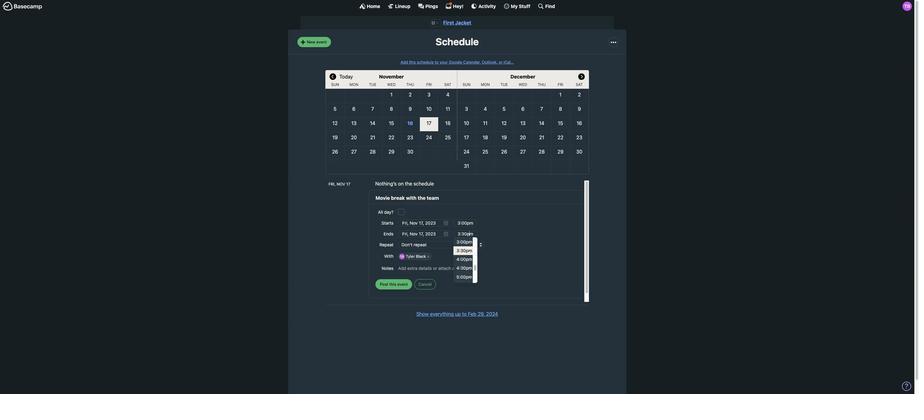 Task type: describe. For each thing, give the bounding box(es) containing it.
0 vertical spatial schedule
[[417, 60, 434, 65]]

add
[[401, 60, 408, 65]]

notes
[[382, 266, 394, 271]]

new
[[307, 39, 315, 44]]

the
[[405, 181, 412, 187]]

switch accounts image
[[2, 2, 42, 11]]

to for up
[[462, 312, 467, 318]]

5:00pm link
[[454, 273, 473, 282]]

tyler black ×
[[406, 255, 430, 259]]

sun for december
[[463, 82, 471, 87]]

today
[[340, 74, 353, 80]]

feb
[[468, 312, 477, 318]]

home
[[367, 3, 380, 9]]

on
[[398, 181, 404, 187]]

new event link
[[298, 37, 331, 47]]

ical…
[[504, 60, 514, 65]]

my stuff button
[[504, 3, 531, 9]]

sat for december
[[576, 82, 583, 87]]

tue for december
[[501, 82, 508, 87]]

calendar,
[[463, 60, 481, 65]]

add this schedule to your google calendar, outlook, or ical…
[[401, 60, 514, 65]]

2:30pm link
[[454, 229, 473, 238]]

today link
[[340, 70, 353, 83]]

3:00pm link
[[454, 238, 473, 247]]

december
[[511, 74, 536, 80]]

outlook,
[[482, 60, 498, 65]]

thu for november
[[406, 82, 414, 87]]

cancel button
[[414, 280, 436, 290]]

home link
[[359, 3, 380, 9]]

post this event button
[[376, 280, 412, 290]]

mon for december
[[481, 82, 490, 87]]

0 horizontal spatial event
[[316, 39, 327, 44]]

5:30pm link
[[454, 282, 473, 291]]

find button
[[538, 3, 555, 9]]

event inside button
[[398, 282, 408, 287]]

activity link
[[471, 3, 496, 9]]

choose date… field for starts
[[398, 220, 452, 227]]

cancel
[[419, 282, 432, 287]]

fri for december
[[558, 82, 563, 87]]

With text field
[[432, 253, 578, 261]]

add this schedule to your google calendar, outlook, or ical… link
[[401, 60, 514, 65]]

4:30pm link
[[454, 264, 473, 273]]

wed for december
[[519, 82, 527, 87]]

day?
[[384, 210, 394, 215]]

november
[[379, 74, 404, 80]]

or
[[499, 60, 503, 65]]

pings button
[[418, 3, 438, 9]]

my
[[511, 3, 518, 9]]

4:00pm link
[[454, 256, 473, 264]]

mon for november
[[350, 82, 358, 87]]

new event
[[307, 39, 327, 44]]

17
[[346, 182, 350, 187]]

first jacket link
[[443, 20, 471, 25]]

4:30pm
[[457, 266, 472, 271]]

activity
[[479, 3, 496, 9]]

pings
[[425, 3, 438, 9]]

4:00pm
[[457, 257, 472, 262]]

schedule
[[436, 36, 479, 48]]

1 pick a time… field from the top
[[454, 220, 478, 227]]

all day?
[[378, 210, 394, 215]]

jacket
[[455, 20, 471, 25]]



Task type: locate. For each thing, give the bounding box(es) containing it.
nothing's
[[375, 181, 397, 187]]

fri
[[426, 82, 432, 87], [558, 82, 563, 87]]

1 horizontal spatial mon
[[481, 82, 490, 87]]

1 vertical spatial event
[[398, 282, 408, 287]]

this inside post this event button
[[390, 282, 396, 287]]

with
[[384, 254, 394, 259]]

0 vertical spatial to
[[435, 60, 439, 65]]

1 vertical spatial pick a time… field
[[454, 231, 478, 238]]

sat
[[444, 82, 451, 87], [576, 82, 583, 87]]

sat for november
[[444, 82, 451, 87]]

2 sun from the left
[[463, 82, 471, 87]]

google
[[449, 60, 462, 65]]

0 horizontal spatial sat
[[444, 82, 451, 87]]

sun
[[331, 82, 339, 87], [463, 82, 471, 87]]

my stuff
[[511, 3, 531, 9]]

1 horizontal spatial sun
[[463, 82, 471, 87]]

1 horizontal spatial event
[[398, 282, 408, 287]]

2:30pm
[[457, 231, 472, 236]]

to left your
[[435, 60, 439, 65]]

0 vertical spatial this
[[409, 60, 416, 65]]

29,
[[478, 312, 485, 318]]

0 horizontal spatial this
[[390, 282, 396, 287]]

pick a time… field up 3:00pm
[[454, 231, 478, 238]]

1 vertical spatial choose date… field
[[398, 231, 452, 238]]

show
[[416, 312, 429, 318]]

first jacket
[[443, 20, 471, 25]]

0 horizontal spatial fri
[[426, 82, 432, 87]]

sun for november
[[331, 82, 339, 87]]

mon down today
[[350, 82, 358, 87]]

0 vertical spatial choose date… field
[[398, 220, 452, 227]]

wed down december
[[519, 82, 527, 87]]

first
[[443, 20, 454, 25]]

schedule
[[417, 60, 434, 65], [414, 181, 434, 187]]

Notes text field
[[398, 263, 578, 274]]

3:30pm
[[457, 248, 472, 254]]

1 vertical spatial this
[[390, 282, 396, 287]]

nothing's on the schedule
[[375, 181, 434, 187]]

your
[[440, 60, 448, 65]]

this for post
[[390, 282, 396, 287]]

5:30pm
[[457, 283, 472, 289]]

Choose date… field
[[398, 220, 452, 227], [398, 231, 452, 238]]

1 horizontal spatial sat
[[576, 82, 583, 87]]

2 wed from the left
[[519, 82, 527, 87]]

starts
[[382, 221, 394, 226]]

this right add
[[409, 60, 416, 65]]

tue for november
[[369, 82, 376, 87]]

show        everything      up to        feb 29, 2024 button
[[416, 311, 498, 318]]

sun left today link at the top
[[331, 82, 339, 87]]

tyler black image
[[903, 2, 912, 11]]

to right the "up"
[[462, 312, 467, 318]]

this right post
[[390, 282, 396, 287]]

sun down calendar,
[[463, 82, 471, 87]]

3:30pm link
[[454, 247, 473, 256]]

1 sun from the left
[[331, 82, 339, 87]]

main element
[[0, 0, 915, 12]]

2 choose date… field from the top
[[398, 231, 452, 238]]

to
[[435, 60, 439, 65], [462, 312, 467, 318]]

thu
[[406, 82, 414, 87], [538, 82, 546, 87]]

everything
[[430, 312, 454, 318]]

Pick a time… field
[[454, 220, 478, 227], [454, 231, 478, 238]]

2024
[[486, 312, 498, 318]]

0 horizontal spatial wed
[[387, 82, 396, 87]]

ends
[[384, 232, 394, 237]]

pick a time… field up 2:30pm
[[454, 220, 478, 227]]

1 wed from the left
[[387, 82, 396, 87]]

thu for december
[[538, 82, 546, 87]]

1 horizontal spatial this
[[409, 60, 416, 65]]

Type the name of the event… text field
[[376, 195, 578, 202]]

1 fri from the left
[[426, 82, 432, 87]]

to for schedule
[[435, 60, 439, 65]]

3:00pm
[[457, 240, 472, 245]]

0 vertical spatial pick a time… field
[[454, 220, 478, 227]]

event right post
[[398, 282, 408, 287]]

hey!
[[453, 3, 464, 9]]

fri, nov 17
[[329, 182, 350, 187]]

wed for november
[[387, 82, 396, 87]]

mon
[[350, 82, 358, 87], [481, 82, 490, 87]]

2 fri from the left
[[558, 82, 563, 87]]

post this event
[[380, 282, 408, 287]]

schedule right the
[[414, 181, 434, 187]]

1 horizontal spatial fri
[[558, 82, 563, 87]]

tue
[[369, 82, 376, 87], [501, 82, 508, 87]]

2 thu from the left
[[538, 82, 546, 87]]

fri,
[[329, 182, 336, 187]]

2 mon from the left
[[481, 82, 490, 87]]

1 thu from the left
[[406, 82, 414, 87]]

repeat
[[380, 243, 394, 248]]

1 tue from the left
[[369, 82, 376, 87]]

1 horizontal spatial thu
[[538, 82, 546, 87]]

1 vertical spatial to
[[462, 312, 467, 318]]

stuff
[[519, 3, 531, 9]]

1 vertical spatial schedule
[[414, 181, 434, 187]]

find
[[545, 3, 555, 9]]

1 mon from the left
[[350, 82, 358, 87]]

up
[[455, 312, 461, 318]]

post
[[380, 282, 388, 287]]

1 horizontal spatial tue
[[501, 82, 508, 87]]

2 sat from the left
[[576, 82, 583, 87]]

0 horizontal spatial thu
[[406, 82, 414, 87]]

lineup link
[[388, 3, 411, 9]]

1 sat from the left
[[444, 82, 451, 87]]

mon down outlook,
[[481, 82, 490, 87]]

1 choose date… field from the top
[[398, 220, 452, 227]]

0 horizontal spatial sun
[[331, 82, 339, 87]]

tyler
[[406, 255, 415, 259]]

nov
[[337, 182, 345, 187]]

event
[[316, 39, 327, 44], [398, 282, 408, 287]]

1 horizontal spatial to
[[462, 312, 467, 318]]

lineup
[[395, 3, 411, 9]]

fri for november
[[426, 82, 432, 87]]

to inside button
[[462, 312, 467, 318]]

5:00pm
[[457, 275, 472, 280]]

this for add
[[409, 60, 416, 65]]

2 tue from the left
[[501, 82, 508, 87]]

all
[[378, 210, 383, 215]]

× link
[[425, 254, 431, 260]]

black
[[416, 255, 426, 259]]

schedule left your
[[417, 60, 434, 65]]

this
[[409, 60, 416, 65], [390, 282, 396, 287]]

0 horizontal spatial mon
[[350, 82, 358, 87]]

0 horizontal spatial to
[[435, 60, 439, 65]]

wed
[[387, 82, 396, 87], [519, 82, 527, 87]]

1 horizontal spatial wed
[[519, 82, 527, 87]]

wed down november at the left top of the page
[[387, 82, 396, 87]]

×
[[427, 255, 430, 259]]

0 horizontal spatial tue
[[369, 82, 376, 87]]

hey! button
[[446, 2, 464, 9]]

choose date… field for ends
[[398, 231, 452, 238]]

tue down or
[[501, 82, 508, 87]]

tue right today link at the top
[[369, 82, 376, 87]]

show        everything      up to        feb 29, 2024
[[416, 312, 498, 318]]

event right the new
[[316, 39, 327, 44]]

0 vertical spatial event
[[316, 39, 327, 44]]

2 pick a time… field from the top
[[454, 231, 478, 238]]



Task type: vqa. For each thing, say whether or not it's contained in the screenshot.
Cancel button at the bottom
yes



